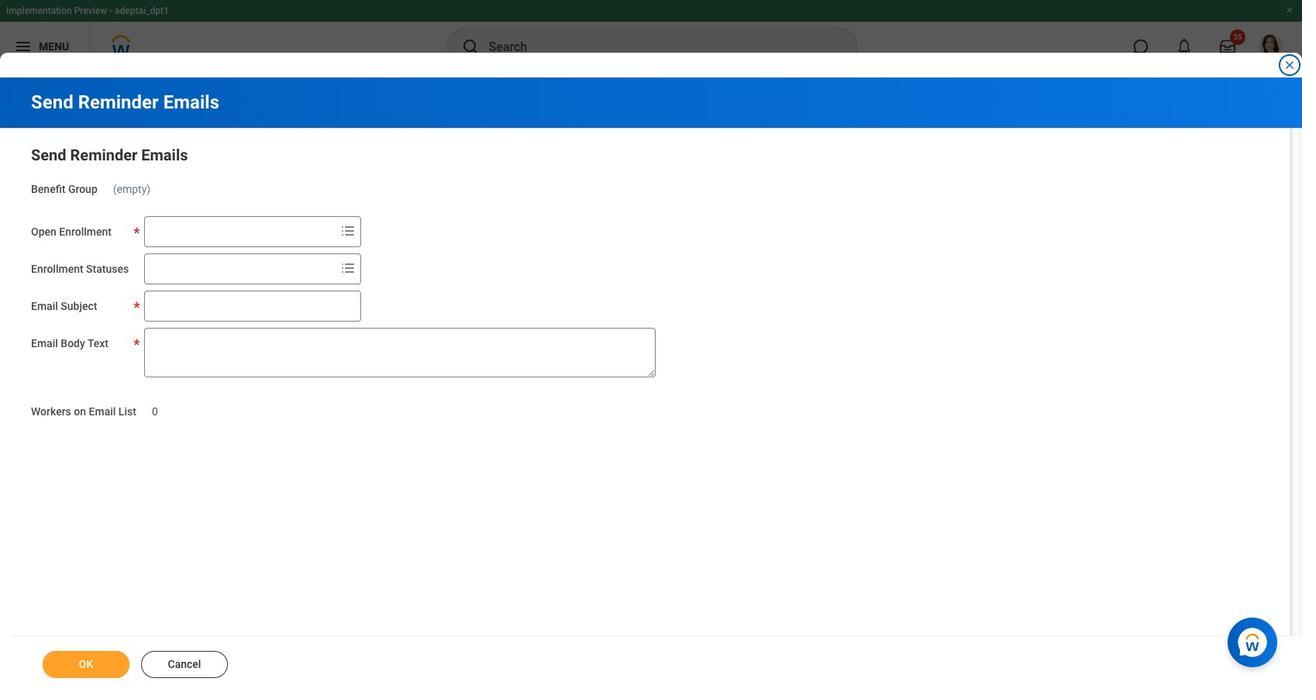 Task type: describe. For each thing, give the bounding box(es) containing it.
benefit
[[31, 183, 65, 195]]

send for the send reminder emails dialog
[[31, 91, 73, 113]]

Email Subject text field
[[144, 290, 361, 321]]

subject
[[61, 300, 97, 312]]

Email Body Text text field
[[144, 328, 656, 377]]

Enrollment Statuses field
[[145, 255, 336, 283]]

cancel
[[168, 658, 201, 670]]

implementation
[[6, 5, 72, 16]]

text
[[88, 337, 109, 349]]

0 vertical spatial enrollment
[[59, 225, 112, 238]]

list
[[118, 405, 136, 418]]

statuses
[[86, 263, 129, 275]]

preview
[[74, 5, 107, 16]]

close environment banner image
[[1285, 5, 1294, 15]]

emails for the send reminder emails dialog
[[163, 91, 219, 113]]

email subject
[[31, 300, 97, 312]]

prompts image for enrollment statuses
[[339, 259, 357, 277]]

send reminder emails main content
[[0, 78, 1302, 692]]

implementation preview -   adeptai_dpt1
[[6, 5, 169, 16]]

search image
[[461, 37, 479, 56]]

body
[[61, 337, 85, 349]]

open enrollment
[[31, 225, 112, 238]]

notifications large image
[[1177, 39, 1192, 54]]



Task type: vqa. For each thing, say whether or not it's contained in the screenshot.
GREEN
no



Task type: locate. For each thing, give the bounding box(es) containing it.
1 vertical spatial emails
[[141, 146, 188, 164]]

email left subject in the top of the page
[[31, 300, 58, 312]]

open
[[31, 225, 56, 238]]

email body text
[[31, 337, 109, 349]]

workday assistant region
[[1228, 612, 1284, 667]]

reminder for the send reminder emails dialog
[[78, 91, 159, 113]]

emails for send reminder emails main content
[[141, 146, 188, 164]]

2 vertical spatial email
[[89, 405, 116, 418]]

prompts image
[[339, 221, 357, 240], [339, 259, 357, 277]]

1 vertical spatial prompts image
[[339, 259, 357, 277]]

benefit group
[[31, 183, 97, 195]]

0 vertical spatial email
[[31, 300, 58, 312]]

email for email body text
[[31, 337, 58, 349]]

1 vertical spatial send reminder emails
[[31, 146, 188, 164]]

ok button
[[43, 651, 129, 678]]

0 vertical spatial prompts image
[[339, 221, 357, 240]]

profile logan mcneil element
[[1249, 29, 1293, 64]]

enrollment statuses
[[31, 263, 129, 275]]

workers on email list
[[31, 405, 136, 418]]

Open Enrollment field
[[145, 218, 336, 246]]

reminder
[[78, 91, 159, 113], [70, 146, 137, 164]]

send for send reminder emails main content
[[31, 146, 66, 164]]

send reminder emails dialog
[[0, 0, 1302, 692]]

send reminder emails for the send reminder emails dialog
[[31, 91, 219, 113]]

1 prompts image from the top
[[339, 221, 357, 240]]

adeptai_dpt1
[[115, 5, 169, 16]]

close send reminder emails image
[[1284, 59, 1296, 71]]

2 send reminder emails from the top
[[31, 146, 188, 164]]

enrollment up email subject
[[31, 263, 83, 275]]

0 vertical spatial send reminder emails
[[31, 91, 219, 113]]

email for email subject
[[31, 300, 58, 312]]

on
[[74, 405, 86, 418]]

1 vertical spatial email
[[31, 337, 58, 349]]

1 vertical spatial send
[[31, 146, 66, 164]]

email left body
[[31, 337, 58, 349]]

group
[[68, 183, 97, 195]]

send
[[31, 91, 73, 113], [31, 146, 66, 164]]

0 vertical spatial reminder
[[78, 91, 159, 113]]

ok
[[79, 658, 93, 670]]

send reminder emails for send reminder emails main content
[[31, 146, 188, 164]]

1 send from the top
[[31, 91, 73, 113]]

cancel button
[[141, 651, 228, 678]]

workers on email list element
[[152, 396, 158, 419]]

prompts image for open enrollment
[[339, 221, 357, 240]]

workers
[[31, 405, 71, 418]]

send reminder emails
[[31, 91, 219, 113], [31, 146, 188, 164]]

emails
[[163, 91, 219, 113], [141, 146, 188, 164]]

1 vertical spatial reminder
[[70, 146, 137, 164]]

0
[[152, 405, 158, 418]]

email right on
[[89, 405, 116, 418]]

0 vertical spatial send
[[31, 91, 73, 113]]

1 send reminder emails from the top
[[31, 91, 219, 113]]

1 vertical spatial enrollment
[[31, 263, 83, 275]]

enrollment up enrollment statuses
[[59, 225, 112, 238]]

implementation preview -   adeptai_dpt1 banner
[[0, 0, 1302, 71]]

2 prompts image from the top
[[339, 259, 357, 277]]

-
[[109, 5, 112, 16]]

inbox large image
[[1220, 39, 1236, 54]]

0 vertical spatial emails
[[163, 91, 219, 113]]

email
[[31, 300, 58, 312], [31, 337, 58, 349], [89, 405, 116, 418]]

(empty)
[[113, 183, 151, 195]]

reminder for send reminder emails main content
[[70, 146, 137, 164]]

enrollment
[[59, 225, 112, 238], [31, 263, 83, 275]]

2 send from the top
[[31, 146, 66, 164]]



